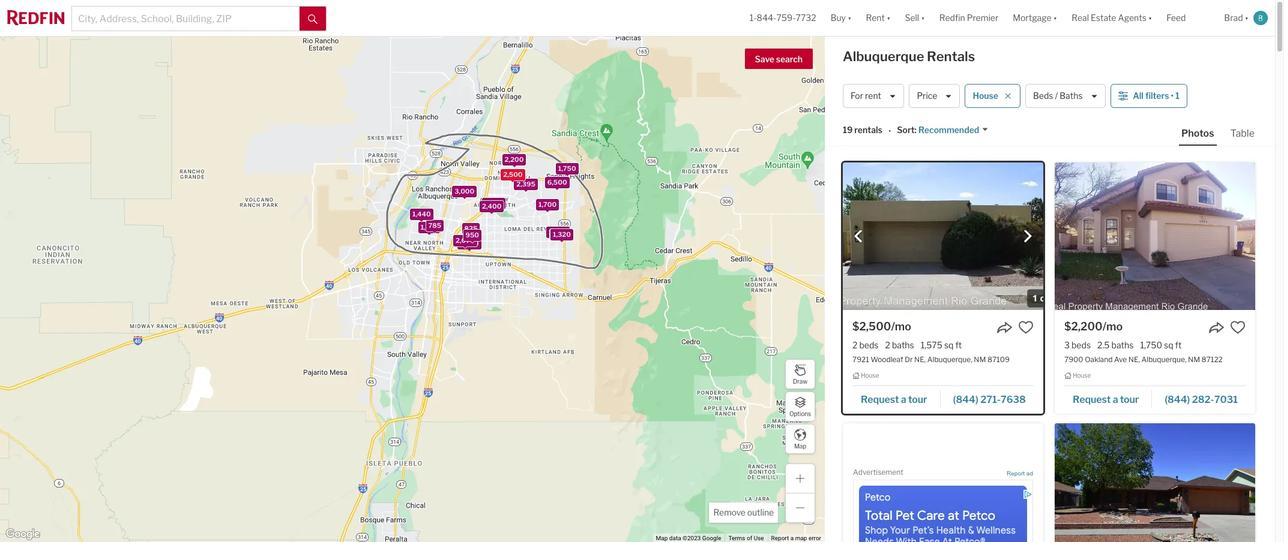 Task type: describe. For each thing, give the bounding box(es) containing it.
estate
[[1091, 13, 1117, 23]]

request for $2,500
[[861, 394, 899, 406]]

sell ▾
[[905, 13, 925, 23]]

7921
[[853, 356, 869, 365]]

filters
[[1146, 91, 1169, 101]]

baths
[[1060, 91, 1083, 101]]

rent ▾
[[866, 13, 891, 23]]

beds for $2,200
[[1072, 340, 1091, 351]]

buy
[[831, 13, 846, 23]]

7900
[[1065, 356, 1084, 365]]

950
[[466, 231, 479, 239]]

rentals
[[927, 49, 975, 64]]

house for $2,200 /mo
[[1073, 372, 1091, 380]]

request a tour for $2,500
[[861, 394, 927, 406]]

mortgage ▾
[[1013, 13, 1058, 23]]

remove outline button
[[709, 503, 778, 524]]

buy ▾ button
[[831, 0, 852, 36]]

1,440
[[413, 210, 431, 218]]

3
[[1065, 340, 1070, 351]]

advertisement
[[853, 468, 904, 477]]

report ad button
[[1007, 471, 1033, 480]]

photo of 7900 oakland ave ne, albuquerque, nm 87122 image
[[1055, 163, 1256, 310]]

real estate agents ▾ link
[[1072, 0, 1153, 36]]

ne, for $2,200 /mo
[[1129, 356, 1140, 365]]

options button
[[785, 392, 815, 422]]

table button
[[1228, 127, 1257, 145]]

ave
[[1114, 356, 1127, 365]]

2,200
[[505, 155, 524, 164]]

price button
[[909, 84, 960, 108]]

7732
[[796, 13, 816, 23]]

feed
[[1167, 13, 1186, 23]]

$2,500 /mo
[[853, 321, 912, 333]]

▾ for sell ▾
[[921, 13, 925, 23]]

albuquerque
[[843, 49, 924, 64]]

3,000
[[455, 187, 475, 195]]

(844) 282-7031 link
[[1152, 389, 1246, 409]]

premier
[[967, 13, 999, 23]]

beds / baths
[[1033, 91, 1083, 101]]

report for report ad
[[1007, 471, 1025, 477]]

(844) for $2,200 /mo
[[1165, 394, 1190, 406]]

271-
[[981, 394, 1001, 406]]

outline
[[747, 508, 774, 518]]

©2023
[[683, 536, 701, 542]]

1,750 sq ft
[[1141, 340, 1182, 351]]

2,550
[[460, 240, 479, 248]]

baths for $2,200 /mo
[[1112, 340, 1134, 351]]

3 beds
[[1065, 340, 1091, 351]]

/mo for $2,200
[[1103, 321, 1123, 333]]

rent
[[866, 13, 885, 23]]

brad ▾
[[1225, 13, 1249, 23]]

1
[[1176, 91, 1180, 101]]

rent ▾ button
[[866, 0, 891, 36]]

19 rentals •
[[843, 125, 891, 136]]

house for $2,500 /mo
[[861, 372, 879, 380]]

search
[[776, 54, 803, 64]]

terms of use
[[729, 536, 764, 542]]

sort
[[897, 125, 915, 135]]

(844) 271-7638 link
[[941, 389, 1034, 409]]

(844) for $2,500 /mo
[[953, 394, 979, 406]]

report ad
[[1007, 471, 1033, 477]]

use
[[754, 536, 764, 542]]

ft for $2,500 /mo
[[956, 340, 962, 351]]

nm for $2,500 /mo
[[974, 356, 986, 365]]

albuquerque rentals
[[843, 49, 975, 64]]

map data ©2023 google
[[656, 536, 721, 542]]

draw button
[[785, 360, 815, 390]]

error
[[809, 536, 821, 542]]

• for all filters • 1
[[1171, 91, 1174, 101]]

mortgage ▾ button
[[1013, 0, 1058, 36]]

recommended button
[[917, 125, 989, 136]]

ad
[[1027, 471, 1033, 477]]

2.5
[[1098, 340, 1110, 351]]

request a tour button for $2,500
[[853, 390, 941, 408]]

ft for $2,200 /mo
[[1175, 340, 1182, 351]]

87109
[[988, 356, 1010, 365]]

1,750 for 1,750
[[558, 164, 576, 172]]

2,070
[[456, 236, 475, 244]]

google
[[702, 536, 721, 542]]

beds / baths button
[[1026, 84, 1106, 108]]

7031
[[1215, 394, 1238, 406]]

house button
[[965, 84, 1021, 108]]

photos button
[[1179, 127, 1228, 146]]

1-
[[750, 13, 757, 23]]

a for $2,500 /mo
[[901, 394, 907, 406]]

2,395
[[517, 180, 535, 188]]

for
[[851, 91, 864, 101]]

/mo for $2,500
[[891, 321, 912, 333]]

albuquerque, for $2,200 /mo
[[1142, 356, 1187, 365]]

tour for $2,200 /mo
[[1120, 394, 1139, 406]]

(844) 282-7031
[[1165, 394, 1238, 406]]

agents
[[1118, 13, 1147, 23]]

oakland
[[1085, 356, 1113, 365]]

save
[[755, 54, 775, 64]]

redfin
[[940, 13, 965, 23]]



Task type: locate. For each thing, give the bounding box(es) containing it.
0 horizontal spatial baths
[[892, 340, 914, 351]]

mortgage ▾ button
[[1006, 0, 1065, 36]]

map for map
[[794, 443, 807, 450]]

2,500
[[503, 170, 523, 178]]

2 horizontal spatial house
[[1073, 372, 1091, 380]]

• inside button
[[1171, 91, 1174, 101]]

▾ for rent ▾
[[887, 13, 891, 23]]

• inside 19 rentals •
[[889, 126, 891, 136]]

a down ave
[[1113, 394, 1118, 406]]

rent
[[865, 91, 881, 101]]

a left the map
[[791, 536, 794, 542]]

sq for $2,500 /mo
[[944, 340, 954, 351]]

6 ▾ from the left
[[1245, 13, 1249, 23]]

report for report a map error
[[771, 536, 789, 542]]

1,295
[[553, 230, 571, 239]]

map inside button
[[794, 443, 807, 450]]

0 horizontal spatial favorite button image
[[1018, 320, 1034, 336]]

2 request a tour button from the left
[[1065, 390, 1152, 408]]

2 beds
[[853, 340, 879, 351]]

1-844-759-7732
[[750, 13, 816, 23]]

all filters • 1 button
[[1111, 84, 1188, 108]]

report left ad
[[1007, 471, 1025, 477]]

(844) 271-7638
[[953, 394, 1026, 406]]

1 horizontal spatial (844)
[[1165, 394, 1190, 406]]

2 for 2 beds
[[853, 340, 858, 351]]

report a map error
[[771, 536, 821, 542]]

0 horizontal spatial nm
[[974, 356, 986, 365]]

1-844-759-7732 link
[[750, 13, 816, 23]]

1 favorite button image from the left
[[1018, 320, 1034, 336]]

recommended
[[919, 125, 980, 135]]

1 vertical spatial report
[[771, 536, 789, 542]]

759-
[[777, 13, 796, 23]]

1 request a tour button from the left
[[853, 390, 941, 408]]

1,750 inside map region
[[558, 164, 576, 172]]

favorite button checkbox
[[1018, 320, 1034, 336], [1230, 320, 1246, 336]]

1 horizontal spatial request
[[1073, 394, 1111, 406]]

a for $2,200 /mo
[[1113, 394, 1118, 406]]

0 horizontal spatial house
[[861, 372, 879, 380]]

2 up 7921
[[853, 340, 858, 351]]

tour
[[908, 394, 927, 406], [1120, 394, 1139, 406]]

0 vertical spatial report
[[1007, 471, 1025, 477]]

nm left 87122
[[1188, 356, 1200, 365]]

all
[[1133, 91, 1144, 101]]

feed button
[[1160, 0, 1217, 36]]

submit search image
[[308, 14, 318, 24]]

1 vertical spatial map
[[656, 536, 668, 542]]

1 horizontal spatial /mo
[[1103, 321, 1123, 333]]

real estate agents ▾
[[1072, 13, 1153, 23]]

save search
[[755, 54, 803, 64]]

ne, right dr on the bottom
[[915, 356, 926, 365]]

report inside button
[[1007, 471, 1025, 477]]

▾ for buy ▾
[[848, 13, 852, 23]]

/mo
[[891, 321, 912, 333], [1103, 321, 1123, 333]]

1 favorite button checkbox from the left
[[1018, 320, 1034, 336]]

2.5 baths
[[1098, 340, 1134, 351]]

:
[[915, 125, 917, 135]]

map
[[795, 536, 807, 542]]

ft right 1,575
[[956, 340, 962, 351]]

real estate agents ▾ button
[[1065, 0, 1160, 36]]

▾ right agents
[[1149, 13, 1153, 23]]

844-
[[757, 13, 777, 23]]

0 horizontal spatial request a tour
[[861, 394, 927, 406]]

house inside house 'button'
[[973, 91, 999, 101]]

2 request from the left
[[1073, 394, 1111, 406]]

87122
[[1202, 356, 1223, 365]]

0 horizontal spatial 2
[[853, 340, 858, 351]]

nm
[[974, 356, 986, 365], [1188, 356, 1200, 365]]

request for $2,200
[[1073, 394, 1111, 406]]

(844) left 282-
[[1165, 394, 1190, 406]]

2 baths from the left
[[1112, 340, 1134, 351]]

request a tour down woodleaf
[[861, 394, 927, 406]]

1 albuquerque, from the left
[[928, 356, 973, 365]]

photo of 7233 general kearny dr ne, albuquerque, nm 87109 image
[[1055, 424, 1256, 543]]

▾ for brad ▾
[[1245, 13, 1249, 23]]

2 ne, from the left
[[1129, 356, 1140, 365]]

1 horizontal spatial request a tour
[[1073, 394, 1139, 406]]

0 horizontal spatial request
[[861, 394, 899, 406]]

map region
[[0, 26, 850, 543]]

• left the 1
[[1171, 91, 1174, 101]]

1 ft from the left
[[956, 340, 962, 351]]

1,300
[[485, 199, 503, 207]]

1 nm from the left
[[974, 356, 986, 365]]

▾ for mortgage ▾
[[1054, 13, 1058, 23]]

ft up 7900 oakland ave ne, albuquerque, nm 87122 in the bottom right of the page
[[1175, 340, 1182, 351]]

1 beds from the left
[[860, 340, 879, 351]]

1 horizontal spatial beds
[[1072, 340, 1091, 351]]

1 2 from the left
[[853, 340, 858, 351]]

beds up 7921
[[860, 340, 879, 351]]

(844) inside (844) 282-7031 link
[[1165, 394, 1190, 406]]

1,575
[[921, 340, 943, 351]]

ne, right ave
[[1129, 356, 1140, 365]]

▾ right sell
[[921, 13, 925, 23]]

1 horizontal spatial favorite button image
[[1230, 320, 1246, 336]]

request a tour for $2,200
[[1073, 394, 1139, 406]]

nm left 87109
[[974, 356, 986, 365]]

favorite button checkbox for $2,500 /mo
[[1018, 320, 1034, 336]]

ne, for $2,500 /mo
[[915, 356, 926, 365]]

0 horizontal spatial ne,
[[915, 356, 926, 365]]

map left data
[[656, 536, 668, 542]]

beds right 3
[[1072, 340, 1091, 351]]

options
[[790, 410, 811, 418]]

2 tour from the left
[[1120, 394, 1139, 406]]

/mo up 2.5 baths
[[1103, 321, 1123, 333]]

request a tour button down woodleaf
[[853, 390, 941, 408]]

0 vertical spatial map
[[794, 443, 807, 450]]

for rent button
[[843, 84, 905, 108]]

photo of 7921 woodleaf dr ne, albuquerque, nm 87109 image
[[843, 163, 1044, 310]]

$2,200 /mo
[[1065, 321, 1123, 333]]

house left remove house icon
[[973, 91, 999, 101]]

remove house image
[[1005, 92, 1012, 100]]

2 for 2 baths
[[885, 340, 890, 351]]

2 /mo from the left
[[1103, 321, 1123, 333]]

mortgage
[[1013, 13, 1052, 23]]

1,170
[[421, 223, 438, 231]]

1,750 up 7900 oakland ave ne, albuquerque, nm 87122 in the bottom right of the page
[[1141, 340, 1163, 351]]

282-
[[1192, 394, 1215, 406]]

• left sort
[[889, 126, 891, 136]]

tour for $2,500 /mo
[[908, 394, 927, 406]]

albuquerque, down '1,575 sq ft'
[[928, 356, 973, 365]]

0 horizontal spatial request a tour button
[[853, 390, 941, 408]]

real
[[1072, 13, 1089, 23]]

price
[[917, 91, 938, 101]]

1 ne, from the left
[[915, 356, 926, 365]]

2 nm from the left
[[1188, 356, 1200, 365]]

1 horizontal spatial request a tour button
[[1065, 390, 1152, 408]]

/
[[1055, 91, 1058, 101]]

sell ▾ button
[[905, 0, 925, 36]]

redfin premier
[[940, 13, 999, 23]]

2 beds from the left
[[1072, 340, 1091, 351]]

0 horizontal spatial (844)
[[953, 394, 979, 406]]

ft
[[956, 340, 962, 351], [1175, 340, 1182, 351]]

favorite button image for $2,500 /mo
[[1018, 320, 1034, 336]]

1,800
[[549, 228, 567, 237]]

1 horizontal spatial report
[[1007, 471, 1025, 477]]

request a tour down oakland
[[1073, 394, 1139, 406]]

825
[[464, 225, 478, 233]]

2 ft from the left
[[1175, 340, 1182, 351]]

1 request a tour from the left
[[861, 394, 927, 406]]

1 baths from the left
[[892, 340, 914, 351]]

▾ right mortgage
[[1054, 13, 1058, 23]]

baths up ave
[[1112, 340, 1134, 351]]

sq for $2,200 /mo
[[1164, 340, 1174, 351]]

▾ right buy
[[848, 13, 852, 23]]

sell ▾ button
[[898, 0, 932, 36]]

previous button image
[[853, 231, 865, 243]]

1 (844) from the left
[[953, 394, 979, 406]]

1 horizontal spatial 2
[[885, 340, 890, 351]]

2 horizontal spatial a
[[1113, 394, 1118, 406]]

4 ▾ from the left
[[1054, 13, 1058, 23]]

beds for $2,500
[[860, 340, 879, 351]]

1 sq from the left
[[944, 340, 954, 351]]

$2,200
[[1065, 321, 1103, 333]]

/mo up 2 baths
[[891, 321, 912, 333]]

7900 oakland ave ne, albuquerque, nm 87122
[[1065, 356, 1223, 365]]

tour down dr on the bottom
[[908, 394, 927, 406]]

1 horizontal spatial house
[[973, 91, 999, 101]]

▾ right rent
[[887, 13, 891, 23]]

1 vertical spatial 1,750
[[1141, 340, 1163, 351]]

1 horizontal spatial map
[[794, 443, 807, 450]]

0 horizontal spatial sq
[[944, 340, 954, 351]]

baths
[[892, 340, 914, 351], [1112, 340, 1134, 351]]

nm for $2,200 /mo
[[1188, 356, 1200, 365]]

1 horizontal spatial favorite button checkbox
[[1230, 320, 1246, 336]]

photos
[[1182, 128, 1214, 139]]

a
[[901, 394, 907, 406], [1113, 394, 1118, 406], [791, 536, 794, 542]]

0 vertical spatial •
[[1171, 91, 1174, 101]]

rentals
[[855, 125, 883, 135]]

buy ▾
[[831, 13, 852, 23]]

request down woodleaf
[[861, 394, 899, 406]]

request
[[861, 394, 899, 406], [1073, 394, 1111, 406]]

0 horizontal spatial tour
[[908, 394, 927, 406]]

favorite button checkbox for $2,200 /mo
[[1230, 320, 1246, 336]]

1,750 up "6,500"
[[558, 164, 576, 172]]

2 favorite button checkbox from the left
[[1230, 320, 1246, 336]]

3 ▾ from the left
[[921, 13, 925, 23]]

0 horizontal spatial report
[[771, 536, 789, 542]]

request down oakland
[[1073, 394, 1111, 406]]

0 horizontal spatial favorite button checkbox
[[1018, 320, 1034, 336]]

save search button
[[745, 49, 813, 69]]

7921 woodleaf dr ne, albuquerque, nm 87109
[[853, 356, 1010, 365]]

next button image
[[1022, 231, 1034, 243]]

1,700
[[539, 201, 557, 209]]

5 ▾ from the left
[[1149, 13, 1153, 23]]

table
[[1231, 128, 1255, 139]]

google image
[[3, 527, 43, 543]]

remove outline
[[714, 508, 774, 518]]

2 up woodleaf
[[885, 340, 890, 351]]

2 favorite button image from the left
[[1230, 320, 1246, 336]]

0 horizontal spatial 1,750
[[558, 164, 576, 172]]

a down dr on the bottom
[[901, 394, 907, 406]]

▾ right brad
[[1245, 13, 1249, 23]]

1 horizontal spatial baths
[[1112, 340, 1134, 351]]

map button
[[785, 425, 815, 455]]

user photo image
[[1254, 11, 1268, 25]]

sq
[[944, 340, 954, 351], [1164, 340, 1174, 351]]

all filters • 1
[[1133, 91, 1180, 101]]

request a tour button down oakland
[[1065, 390, 1152, 408]]

6,500
[[547, 178, 567, 186]]

2 albuquerque, from the left
[[1142, 356, 1187, 365]]

1,750 for 1,750 sq ft
[[1141, 340, 1163, 351]]

woodleaf
[[871, 356, 904, 365]]

1 horizontal spatial a
[[901, 394, 907, 406]]

▾
[[848, 13, 852, 23], [887, 13, 891, 23], [921, 13, 925, 23], [1054, 13, 1058, 23], [1149, 13, 1153, 23], [1245, 13, 1249, 23]]

map for map data ©2023 google
[[656, 536, 668, 542]]

0 horizontal spatial ft
[[956, 340, 962, 351]]

785
[[428, 221, 441, 229]]

0 horizontal spatial /mo
[[891, 321, 912, 333]]

for rent
[[851, 91, 881, 101]]

sort :
[[897, 125, 917, 135]]

house
[[973, 91, 999, 101], [861, 372, 879, 380], [1073, 372, 1091, 380]]

7638
[[1001, 394, 1026, 406]]

1 horizontal spatial sq
[[1164, 340, 1174, 351]]

2 request a tour from the left
[[1073, 394, 1139, 406]]

0 vertical spatial 1,750
[[558, 164, 576, 172]]

baths up dr on the bottom
[[892, 340, 914, 351]]

1 tour from the left
[[908, 394, 927, 406]]

map
[[794, 443, 807, 450], [656, 536, 668, 542]]

City, Address, School, Building, ZIP search field
[[72, 7, 300, 31]]

1 horizontal spatial tour
[[1120, 394, 1139, 406]]

2 ▾ from the left
[[887, 13, 891, 23]]

0 horizontal spatial albuquerque,
[[928, 356, 973, 365]]

(844) left the "271-"
[[953, 394, 979, 406]]

2 sq from the left
[[1164, 340, 1174, 351]]

sq right 1,575
[[944, 340, 954, 351]]

1 horizontal spatial •
[[1171, 91, 1174, 101]]

0 horizontal spatial map
[[656, 536, 668, 542]]

1 horizontal spatial ne,
[[1129, 356, 1140, 365]]

map down options
[[794, 443, 807, 450]]

1 request from the left
[[861, 394, 899, 406]]

report a map error link
[[771, 536, 821, 542]]

0 horizontal spatial •
[[889, 126, 891, 136]]

albuquerque, for $2,500 /mo
[[928, 356, 973, 365]]

request a tour button for $2,200
[[1065, 390, 1152, 408]]

1 horizontal spatial nm
[[1188, 356, 1200, 365]]

terms
[[729, 536, 746, 542]]

1 /mo from the left
[[891, 321, 912, 333]]

house down 7900
[[1073, 372, 1091, 380]]

house down 7921
[[861, 372, 879, 380]]

favorite button image
[[1018, 320, 1034, 336], [1230, 320, 1246, 336]]

favorite button image for $2,200 /mo
[[1230, 320, 1246, 336]]

$2,500
[[853, 321, 891, 333]]

0 horizontal spatial a
[[791, 536, 794, 542]]

2 2 from the left
[[885, 340, 890, 351]]

1 horizontal spatial 1,750
[[1141, 340, 1163, 351]]

1 ▾ from the left
[[848, 13, 852, 23]]

albuquerque,
[[928, 356, 973, 365], [1142, 356, 1187, 365]]

report left the map
[[771, 536, 789, 542]]

0 horizontal spatial beds
[[860, 340, 879, 351]]

2 (844) from the left
[[1165, 394, 1190, 406]]

1 vertical spatial •
[[889, 126, 891, 136]]

tour down ave
[[1120, 394, 1139, 406]]

1 horizontal spatial ft
[[1175, 340, 1182, 351]]

• for 19 rentals •
[[889, 126, 891, 136]]

1 horizontal spatial albuquerque,
[[1142, 356, 1187, 365]]

advertisement region
[[853, 481, 1033, 543]]

baths for $2,500 /mo
[[892, 340, 914, 351]]

sq up 7900 oakland ave ne, albuquerque, nm 87122 in the bottom right of the page
[[1164, 340, 1174, 351]]

albuquerque, down 1,750 sq ft
[[1142, 356, 1187, 365]]



Task type: vqa. For each thing, say whether or not it's contained in the screenshot.
rightmost favorite button icon
no



